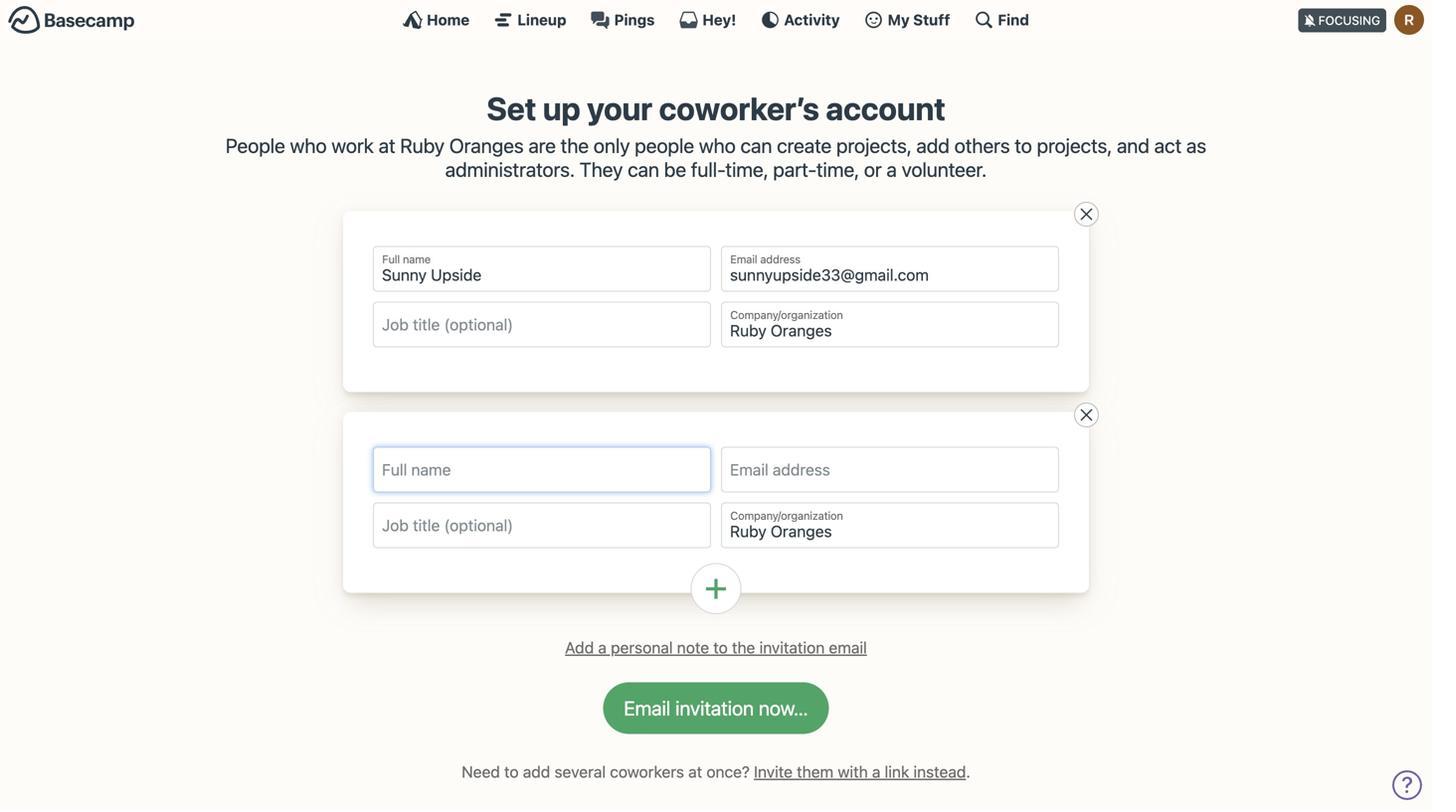 Task type: vqa. For each thing, say whether or not it's contained in the screenshot.
the in to the bottom
no



Task type: locate. For each thing, give the bounding box(es) containing it.
2 email address email field from the top
[[721, 447, 1059, 493]]

add left several
[[523, 763, 550, 782]]

Company/organization text field
[[721, 302, 1059, 348], [721, 503, 1059, 549]]

lineup
[[517, 11, 567, 28]]

to
[[1015, 134, 1032, 157], [714, 639, 728, 658], [504, 763, 519, 782]]

1 vertical spatial company/organization
[[731, 509, 843, 523]]

activity
[[784, 11, 840, 28]]

0 horizontal spatial time,
[[726, 158, 768, 181]]

2 company/organization text field from the top
[[721, 503, 1059, 549]]

need
[[462, 763, 500, 782]]

0 vertical spatial email address email field
[[721, 246, 1059, 292]]

lineup link
[[494, 10, 567, 30]]

can
[[741, 134, 772, 157], [628, 158, 659, 181]]

2 who from the left
[[699, 134, 736, 157]]

a
[[887, 158, 897, 181], [598, 639, 607, 658], [872, 763, 881, 782]]

full name text field up job title (optional) text field on the left bottom
[[373, 447, 711, 493]]

0 horizontal spatial who
[[290, 134, 327, 157]]

1 vertical spatial email address email field
[[721, 447, 1059, 493]]

2 horizontal spatial a
[[887, 158, 897, 181]]

a right add
[[598, 639, 607, 658]]

time, left the or
[[817, 158, 859, 181]]

projects,
[[837, 134, 912, 157], [1037, 134, 1112, 157]]

at left the once? on the bottom of page
[[689, 763, 702, 782]]

1 horizontal spatial who
[[699, 134, 736, 157]]

focusing button
[[1299, 0, 1432, 39]]

0 horizontal spatial at
[[379, 134, 395, 157]]

0 vertical spatial to
[[1015, 134, 1032, 157]]

0 horizontal spatial projects,
[[837, 134, 912, 157]]

full
[[382, 253, 400, 266]]

they
[[580, 158, 623, 181]]

or
[[864, 158, 882, 181]]

0 horizontal spatial can
[[628, 158, 659, 181]]

1 horizontal spatial the
[[732, 639, 755, 658]]

Full name text field
[[373, 246, 711, 292], [373, 447, 711, 493]]

1 vertical spatial the
[[732, 639, 755, 658]]

work
[[332, 134, 374, 157]]

volunteer.
[[902, 158, 987, 181]]

1 vertical spatial add
[[523, 763, 550, 782]]

company/organization
[[731, 309, 843, 322], [731, 509, 843, 523]]

company/organization text field for job title (optional) text field on the left bottom
[[721, 503, 1059, 549]]

switch accounts image
[[8, 5, 135, 36]]

only
[[594, 134, 630, 157]]

Email address email field
[[721, 246, 1059, 292], [721, 447, 1059, 493]]

2 vertical spatial to
[[504, 763, 519, 782]]

0 horizontal spatial to
[[504, 763, 519, 782]]

my stuff button
[[864, 10, 950, 30]]

0 vertical spatial company/organization
[[731, 309, 843, 322]]

to right the note
[[714, 639, 728, 658]]

0 vertical spatial add
[[917, 134, 950, 157]]

pings button
[[590, 10, 655, 30]]

as
[[1187, 134, 1207, 157]]

1 horizontal spatial add
[[917, 134, 950, 157]]

1 horizontal spatial to
[[714, 639, 728, 658]]

1 company/organization text field from the top
[[721, 302, 1059, 348]]

1 horizontal spatial projects,
[[1037, 134, 1112, 157]]

the left the invitation
[[732, 639, 755, 658]]

with
[[838, 763, 868, 782]]

1 vertical spatial company/organization text field
[[721, 503, 1059, 549]]

focusing
[[1319, 13, 1381, 27]]

1 vertical spatial to
[[714, 639, 728, 658]]

full name text field up job title (optional) text box
[[373, 246, 711, 292]]

2 full name text field from the top
[[373, 447, 711, 493]]

2 vertical spatial a
[[872, 763, 881, 782]]

at
[[379, 134, 395, 157], [689, 763, 702, 782]]

email address
[[731, 253, 801, 266]]

hey!
[[703, 11, 736, 28]]

None submit
[[603, 683, 829, 735]]

Job title (optional) text field
[[373, 302, 711, 348]]

2 horizontal spatial to
[[1015, 134, 1032, 157]]

account
[[826, 90, 946, 127]]

0 horizontal spatial add
[[523, 763, 550, 782]]

0 vertical spatial a
[[887, 158, 897, 181]]

can left "be"
[[628, 158, 659, 181]]

projects, left and
[[1037, 134, 1112, 157]]

who
[[290, 134, 327, 157], [699, 134, 736, 157]]

1 horizontal spatial at
[[689, 763, 702, 782]]

who up full-
[[699, 134, 736, 157]]

a right the or
[[887, 158, 897, 181]]

a left link
[[872, 763, 881, 782]]

1 vertical spatial at
[[689, 763, 702, 782]]

0 vertical spatial company/organization text field
[[721, 302, 1059, 348]]

administrators.
[[445, 158, 575, 181]]

0 vertical spatial at
[[379, 134, 395, 157]]

1 who from the left
[[290, 134, 327, 157]]

can down the coworker's
[[741, 134, 772, 157]]

to right others
[[1015, 134, 1032, 157]]

time,
[[726, 158, 768, 181], [817, 158, 859, 181]]

act
[[1155, 134, 1182, 157]]

main element
[[0, 0, 1432, 39]]

at right work
[[379, 134, 395, 157]]

pings
[[614, 11, 655, 28]]

the
[[561, 134, 589, 157], [732, 639, 755, 658]]

2 company/organization from the top
[[731, 509, 843, 523]]

1 company/organization from the top
[[731, 309, 843, 322]]

add a personal note to the invitation email button
[[557, 633, 875, 663]]

who left work
[[290, 134, 327, 157]]

.
[[966, 763, 971, 782]]

note
[[677, 639, 709, 658]]

projects, up the or
[[837, 134, 912, 157]]

ruby image
[[1395, 5, 1424, 35]]

0 horizontal spatial a
[[598, 639, 607, 658]]

0 vertical spatial the
[[561, 134, 589, 157]]

add up volunteer.
[[917, 134, 950, 157]]

1 horizontal spatial time,
[[817, 158, 859, 181]]

1 vertical spatial full name text field
[[373, 447, 711, 493]]

1 vertical spatial a
[[598, 639, 607, 658]]

to right need
[[504, 763, 519, 782]]

your
[[587, 90, 653, 127]]

1 email address email field from the top
[[721, 246, 1059, 292]]

0 horizontal spatial the
[[561, 134, 589, 157]]

my stuff
[[888, 11, 950, 28]]

0 vertical spatial full name text field
[[373, 246, 711, 292]]

time, left part-
[[726, 158, 768, 181]]

home
[[427, 11, 470, 28]]

coworker's
[[659, 90, 819, 127]]

add
[[917, 134, 950, 157], [523, 763, 550, 782]]

set up your coworker's account people who work at ruby oranges are the only people who can create projects, add others to projects, and act as administrators. they can be full-time, part-time, or a volunteer.
[[226, 90, 1207, 181]]

be
[[664, 158, 686, 181]]

the right the are
[[561, 134, 589, 157]]

company/organization for company/organization text field related to job title (optional) text field on the left bottom
[[731, 509, 843, 523]]

full-
[[691, 158, 726, 181]]

the inside set up your coworker's account people who work at ruby oranges are the only people who can create projects, add others to projects, and act as administrators. they can be full-time, part-time, or a volunteer.
[[561, 134, 589, 157]]



Task type: describe. For each thing, give the bounding box(es) containing it.
others
[[955, 134, 1010, 157]]

link
[[885, 763, 910, 782]]

invitation
[[760, 639, 825, 658]]

invite
[[754, 763, 793, 782]]

once?
[[707, 763, 750, 782]]

full name
[[382, 253, 431, 266]]

name
[[403, 253, 431, 266]]

people
[[635, 134, 694, 157]]

ruby
[[400, 134, 445, 157]]

email
[[731, 253, 758, 266]]

2 time, from the left
[[817, 158, 859, 181]]

Job title (optional) text field
[[373, 503, 711, 549]]

a inside add a personal note to the invitation email button
[[598, 639, 607, 658]]

company/organization text field for job title (optional) text box
[[721, 302, 1059, 348]]

1 full name text field from the top
[[373, 246, 711, 292]]

add
[[565, 639, 594, 658]]

activity link
[[760, 10, 840, 30]]

to inside set up your coworker's account people who work at ruby oranges are the only people who can create projects, add others to projects, and act as administrators. they can be full-time, part-time, or a volunteer.
[[1015, 134, 1032, 157]]

1 horizontal spatial a
[[872, 763, 881, 782]]

coworkers
[[610, 763, 684, 782]]

set
[[487, 90, 536, 127]]

email
[[829, 639, 867, 658]]

create
[[777, 134, 832, 157]]

instead
[[914, 763, 966, 782]]

hey! button
[[679, 10, 736, 30]]

oranges
[[449, 134, 524, 157]]

company/organization for company/organization text field related to job title (optional) text box
[[731, 309, 843, 322]]

at inside set up your coworker's account people who work at ruby oranges are the only people who can create projects, add others to projects, and act as administrators. they can be full-time, part-time, or a volunteer.
[[379, 134, 395, 157]]

add a personal note to the invitation email
[[565, 639, 867, 658]]

2 projects, from the left
[[1037, 134, 1112, 157]]

personal
[[611, 639, 673, 658]]

1 horizontal spatial can
[[741, 134, 772, 157]]

add inside set up your coworker's account people who work at ruby oranges are the only people who can create projects, add others to projects, and act as administrators. they can be full-time, part-time, or a volunteer.
[[917, 134, 950, 157]]

find
[[998, 11, 1029, 28]]

up
[[543, 90, 581, 127]]

people
[[226, 134, 285, 157]]

them
[[797, 763, 834, 782]]

part-
[[773, 158, 817, 181]]

find button
[[974, 10, 1029, 30]]

address
[[760, 253, 801, 266]]

invite them with a link instead link
[[754, 763, 966, 782]]

my
[[888, 11, 910, 28]]

need to add several coworkers at once? invite them with a link instead .
[[462, 763, 971, 782]]

the inside add a personal note to the invitation email button
[[732, 639, 755, 658]]

stuff
[[913, 11, 950, 28]]

a inside set up your coworker's account people who work at ruby oranges are the only people who can create projects, add others to projects, and act as administrators. they can be full-time, part-time, or a volunteer.
[[887, 158, 897, 181]]

1 projects, from the left
[[837, 134, 912, 157]]

to inside button
[[714, 639, 728, 658]]

1 time, from the left
[[726, 158, 768, 181]]

several
[[555, 763, 606, 782]]

and
[[1117, 134, 1150, 157]]

are
[[529, 134, 556, 157]]

home link
[[403, 10, 470, 30]]



